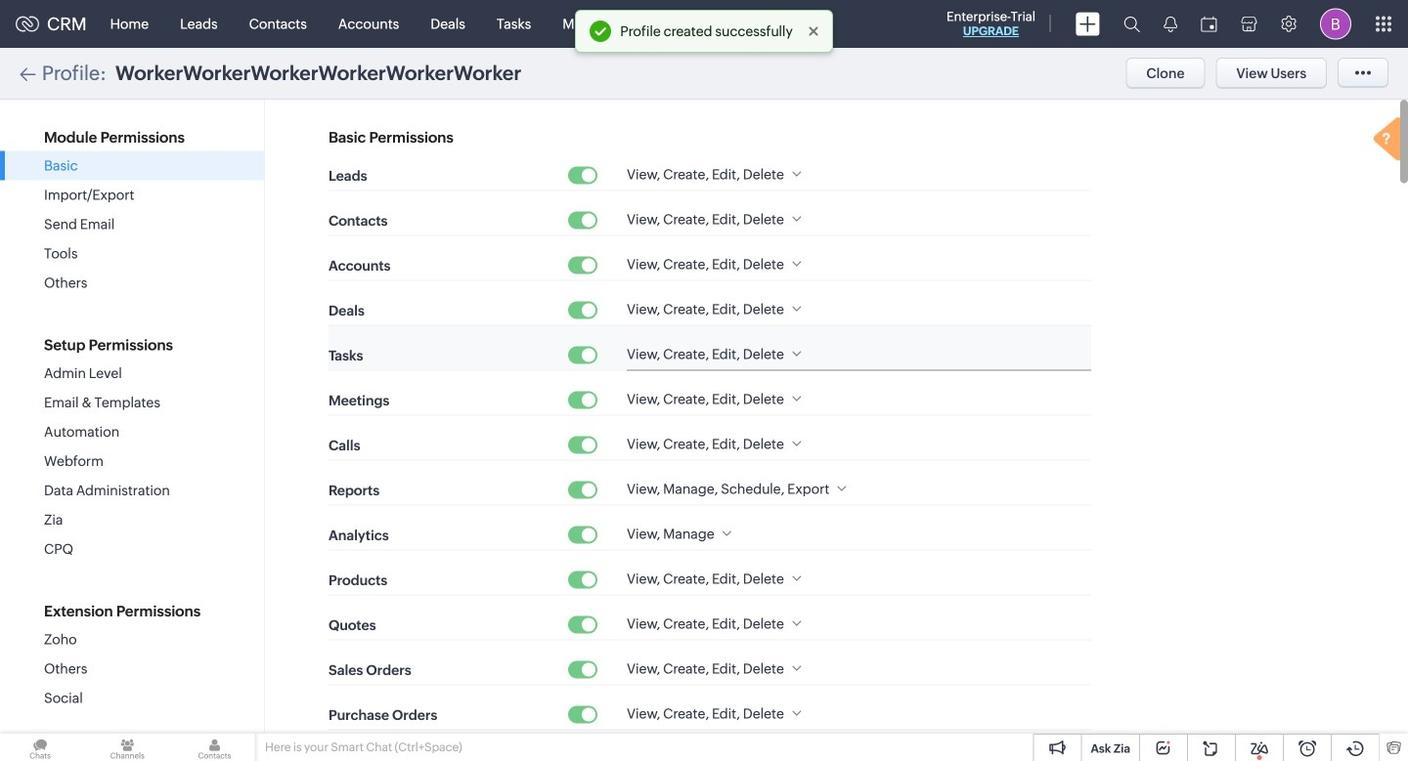 Task type: describe. For each thing, give the bounding box(es) containing it.
Other Modules field
[[785, 8, 827, 40]]

create menu image
[[1076, 12, 1100, 36]]

calendar image
[[1201, 16, 1218, 32]]

help image
[[1369, 114, 1408, 168]]

create menu element
[[1064, 0, 1112, 47]]

signals image
[[1164, 16, 1178, 32]]

channels image
[[87, 735, 168, 762]]



Task type: locate. For each thing, give the bounding box(es) containing it.
search image
[[1124, 16, 1140, 32]]

profile image
[[1320, 8, 1352, 40]]

logo image
[[16, 16, 39, 32]]

contacts image
[[174, 735, 255, 762]]

search element
[[1112, 0, 1152, 48]]

profile element
[[1309, 0, 1363, 47]]

chats image
[[0, 735, 80, 762]]

signals element
[[1152, 0, 1189, 48]]



Task type: vqa. For each thing, say whether or not it's contained in the screenshot.
Data
no



